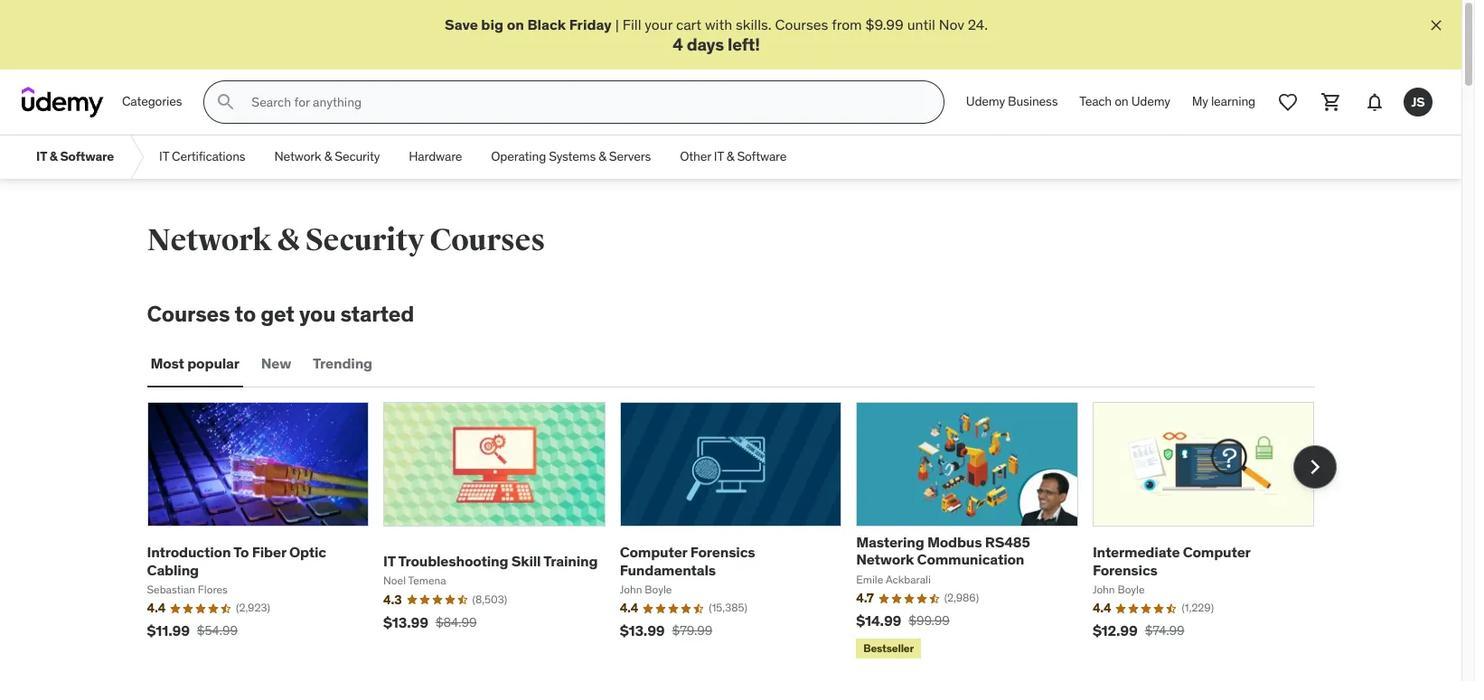 Task type: vqa. For each thing, say whether or not it's contained in the screenshot.
What
no



Task type: locate. For each thing, give the bounding box(es) containing it.
computer
[[620, 544, 687, 562], [1183, 544, 1251, 562]]

to
[[235, 300, 256, 328]]

courses down operating
[[430, 222, 545, 260]]

trending button
[[309, 343, 376, 386]]

2 vertical spatial network
[[857, 551, 914, 569]]

submit search image
[[216, 91, 237, 113]]

certifications
[[172, 149, 245, 165]]

network & security
[[274, 149, 380, 165]]

1 horizontal spatial software
[[737, 149, 787, 165]]

intermediate computer forensics
[[1093, 544, 1251, 579]]

it inside carousel element
[[383, 552, 396, 570]]

1 horizontal spatial computer
[[1183, 544, 1251, 562]]

hardware link
[[394, 136, 477, 179]]

days
[[687, 34, 724, 56]]

it for it troubleshooting skill training
[[383, 552, 396, 570]]

computer inside the computer forensics fundamentals
[[620, 544, 687, 562]]

2 horizontal spatial network
[[857, 551, 914, 569]]

1 vertical spatial on
[[1115, 93, 1129, 110]]

0 vertical spatial network
[[274, 149, 321, 165]]

2 udemy from the left
[[1132, 93, 1171, 110]]

1 horizontal spatial udemy
[[1132, 93, 1171, 110]]

fill
[[623, 15, 642, 33]]

trending
[[313, 355, 373, 373]]

0 horizontal spatial udemy
[[966, 93, 1005, 110]]

introduction to fiber optic cabling
[[147, 544, 326, 579]]

1 horizontal spatial network
[[274, 149, 321, 165]]

0 horizontal spatial on
[[507, 15, 524, 33]]

left!
[[728, 34, 760, 56]]

my learning
[[1192, 93, 1256, 110]]

intermediate computer forensics link
[[1093, 544, 1251, 579]]

udemy business link
[[956, 81, 1069, 124]]

1 horizontal spatial courses
[[430, 222, 545, 260]]

0 horizontal spatial forensics
[[691, 544, 756, 562]]

software right the "other"
[[737, 149, 787, 165]]

operating systems & servers
[[491, 149, 651, 165]]

computer inside intermediate computer forensics
[[1183, 544, 1251, 562]]

it & software
[[36, 149, 114, 165]]

on right teach
[[1115, 93, 1129, 110]]

it right arrow pointing to subcategory menu links image
[[159, 149, 169, 165]]

fundamentals
[[620, 561, 716, 579]]

1 horizontal spatial on
[[1115, 93, 1129, 110]]

network
[[274, 149, 321, 165], [147, 222, 272, 260], [857, 551, 914, 569]]

skills.
[[736, 15, 772, 33]]

most popular
[[151, 355, 239, 373]]

Search for anything text field
[[248, 87, 922, 118]]

optic
[[289, 544, 326, 562]]

security for network & security
[[335, 149, 380, 165]]

network up to
[[147, 222, 272, 260]]

& down udemy image
[[49, 149, 57, 165]]

security
[[335, 149, 380, 165], [305, 222, 424, 260]]

on
[[507, 15, 524, 33], [1115, 93, 1129, 110]]

it
[[36, 149, 47, 165], [159, 149, 169, 165], [714, 149, 724, 165], [383, 552, 396, 570]]

udemy left business
[[966, 93, 1005, 110]]

next image
[[1301, 453, 1330, 482]]

new button
[[258, 343, 295, 386]]

security left hardware
[[335, 149, 380, 165]]

0 vertical spatial courses
[[775, 15, 829, 33]]

1 vertical spatial courses
[[430, 222, 545, 260]]

mastering modbus rs485 network communication link
[[857, 534, 1031, 569]]

it for it & software
[[36, 149, 47, 165]]

network for network & security
[[274, 149, 321, 165]]

courses up most popular
[[147, 300, 230, 328]]

troubleshooting
[[398, 552, 509, 570]]

software
[[60, 149, 114, 165], [737, 149, 787, 165]]

network left modbus
[[857, 551, 914, 569]]

nov
[[939, 15, 965, 33]]

computer right training
[[620, 544, 687, 562]]

computer forensics fundamentals
[[620, 544, 756, 579]]

software left arrow pointing to subcategory menu links image
[[60, 149, 114, 165]]

operating systems & servers link
[[477, 136, 666, 179]]

it & software link
[[22, 136, 128, 179]]

it troubleshooting skill training link
[[383, 552, 598, 570]]

computer right intermediate on the right of the page
[[1183, 544, 1251, 562]]

1 computer from the left
[[620, 544, 687, 562]]

cart
[[676, 15, 702, 33]]

network right certifications
[[274, 149, 321, 165]]

0 horizontal spatial software
[[60, 149, 114, 165]]

new
[[261, 355, 291, 373]]

24.
[[968, 15, 988, 33]]

it for it certifications
[[159, 149, 169, 165]]

forensics
[[691, 544, 756, 562], [1093, 561, 1158, 579]]

1 vertical spatial network
[[147, 222, 272, 260]]

security up 'started'
[[305, 222, 424, 260]]

it left troubleshooting
[[383, 552, 396, 570]]

most popular button
[[147, 343, 243, 386]]

notifications image
[[1364, 91, 1386, 113]]

& up 'courses to get you started' on the top of the page
[[277, 222, 300, 260]]

2 software from the left
[[737, 149, 787, 165]]

forensics inside the computer forensics fundamentals
[[691, 544, 756, 562]]

0 horizontal spatial network
[[147, 222, 272, 260]]

my
[[1192, 93, 1209, 110]]

hardware
[[409, 149, 462, 165]]

it down udemy image
[[36, 149, 47, 165]]

1 horizontal spatial forensics
[[1093, 561, 1158, 579]]

on right big
[[507, 15, 524, 33]]

courses
[[775, 15, 829, 33], [430, 222, 545, 260], [147, 300, 230, 328]]

& up network & security courses
[[324, 149, 332, 165]]

to
[[234, 544, 249, 562]]

udemy
[[966, 93, 1005, 110], [1132, 93, 1171, 110]]

& for network & security courses
[[277, 222, 300, 260]]

&
[[49, 149, 57, 165], [324, 149, 332, 165], [599, 149, 606, 165], [727, 149, 734, 165], [277, 222, 300, 260]]

carousel element
[[147, 402, 1337, 663]]

introduction to fiber optic cabling link
[[147, 544, 326, 579]]

js link
[[1397, 81, 1440, 124]]

0 vertical spatial on
[[507, 15, 524, 33]]

0 horizontal spatial computer
[[620, 544, 687, 562]]

udemy left my
[[1132, 93, 1171, 110]]

it certifications link
[[145, 136, 260, 179]]

& for network & security
[[324, 149, 332, 165]]

get
[[261, 300, 295, 328]]

courses left from
[[775, 15, 829, 33]]

wishlist image
[[1278, 91, 1299, 113]]

2 computer from the left
[[1183, 544, 1251, 562]]

2 horizontal spatial courses
[[775, 15, 829, 33]]

0 vertical spatial security
[[335, 149, 380, 165]]

2 vertical spatial courses
[[147, 300, 230, 328]]

0 horizontal spatial courses
[[147, 300, 230, 328]]

systems
[[549, 149, 596, 165]]

udemy image
[[22, 87, 104, 118]]

4
[[673, 34, 683, 56]]

1 vertical spatial security
[[305, 222, 424, 260]]

teach on udemy
[[1080, 93, 1171, 110]]



Task type: describe. For each thing, give the bounding box(es) containing it.
network inside mastering modbus rs485 network communication
[[857, 551, 914, 569]]

close image
[[1428, 16, 1446, 34]]

my learning link
[[1182, 81, 1267, 124]]

modbus
[[928, 534, 982, 552]]

udemy business
[[966, 93, 1058, 110]]

mastering
[[857, 534, 925, 552]]

teach
[[1080, 93, 1112, 110]]

it certifications
[[159, 149, 245, 165]]

with
[[705, 15, 733, 33]]

skill
[[512, 552, 541, 570]]

courses to get you started
[[147, 300, 414, 328]]

categories button
[[111, 81, 193, 124]]

until
[[908, 15, 936, 33]]

big
[[481, 15, 504, 33]]

& for it & software
[[49, 149, 57, 165]]

it right the "other"
[[714, 149, 724, 165]]

other
[[680, 149, 711, 165]]

business
[[1008, 93, 1058, 110]]

it troubleshooting skill training
[[383, 552, 598, 570]]

intermediate
[[1093, 544, 1180, 562]]

friday
[[569, 15, 612, 33]]

introduction
[[147, 544, 231, 562]]

on inside save big on black friday | fill your cart with skills. courses from $9.99 until nov 24. 4 days left!
[[507, 15, 524, 33]]

you
[[299, 300, 336, 328]]

started
[[340, 300, 414, 328]]

arrow pointing to subcategory menu links image
[[128, 136, 145, 179]]

& left servers
[[599, 149, 606, 165]]

security for network & security courses
[[305, 222, 424, 260]]

cabling
[[147, 561, 199, 579]]

operating
[[491, 149, 546, 165]]

shopping cart with 0 items image
[[1321, 91, 1343, 113]]

categories
[[122, 93, 182, 110]]

from
[[832, 15, 862, 33]]

popular
[[187, 355, 239, 373]]

training
[[544, 552, 598, 570]]

save
[[445, 15, 478, 33]]

network & security link
[[260, 136, 394, 179]]

your
[[645, 15, 673, 33]]

other it & software link
[[666, 136, 801, 179]]

most
[[151, 355, 184, 373]]

1 software from the left
[[60, 149, 114, 165]]

teach on udemy link
[[1069, 81, 1182, 124]]

learning
[[1212, 93, 1256, 110]]

network for network & security courses
[[147, 222, 272, 260]]

js
[[1412, 94, 1425, 110]]

& right the "other"
[[727, 149, 734, 165]]

save big on black friday | fill your cart with skills. courses from $9.99 until nov 24. 4 days left!
[[445, 15, 988, 56]]

1 udemy from the left
[[966, 93, 1005, 110]]

courses inside save big on black friday | fill your cart with skills. courses from $9.99 until nov 24. 4 days left!
[[775, 15, 829, 33]]

computer forensics fundamentals link
[[620, 544, 756, 579]]

servers
[[609, 149, 651, 165]]

rs485
[[985, 534, 1031, 552]]

communication
[[917, 551, 1025, 569]]

fiber
[[252, 544, 286, 562]]

black
[[528, 15, 566, 33]]

$9.99
[[866, 15, 904, 33]]

mastering modbus rs485 network communication
[[857, 534, 1031, 569]]

forensics inside intermediate computer forensics
[[1093, 561, 1158, 579]]

other it & software
[[680, 149, 787, 165]]

network & security courses
[[147, 222, 545, 260]]

|
[[616, 15, 619, 33]]



